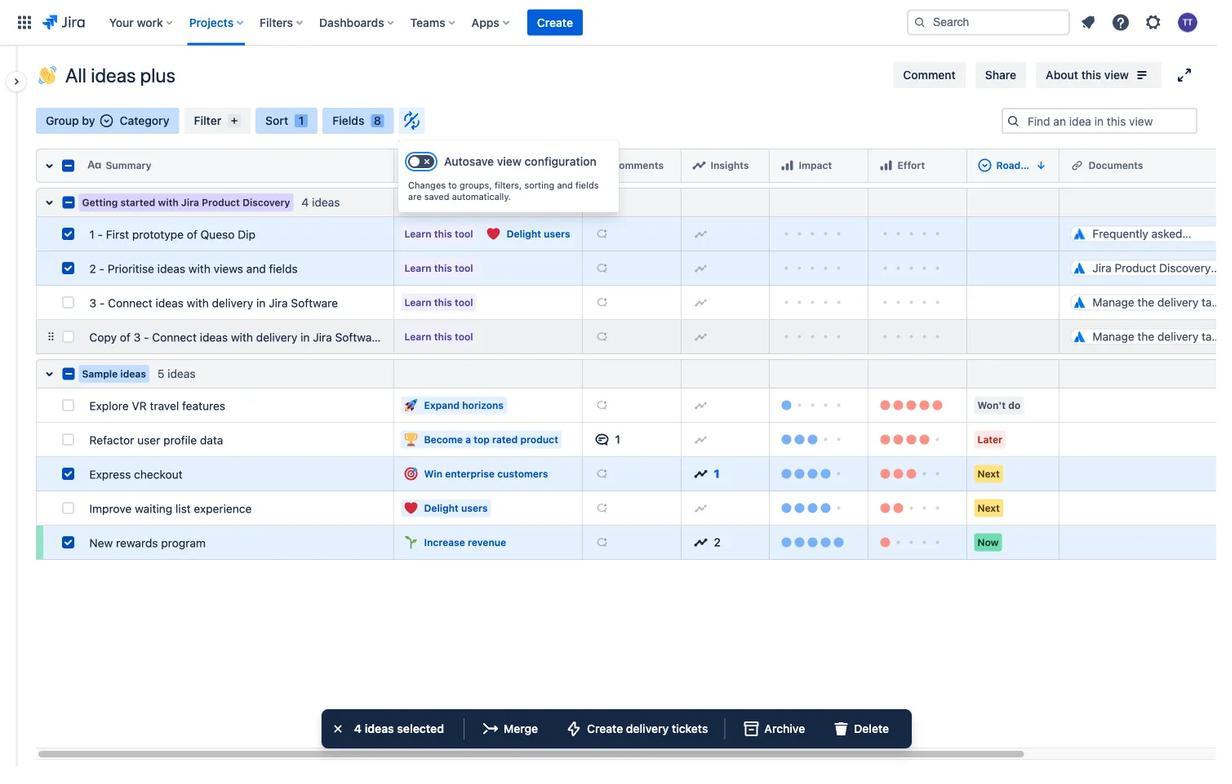 Task type: vqa. For each thing, say whether or not it's contained in the screenshot.
Issues for Search issues
no



Task type: locate. For each thing, give the bounding box(es) containing it.
1 horizontal spatial users
[[544, 228, 571, 240]]

1 vertical spatial delivery
[[256, 331, 298, 344]]

and right the views
[[246, 262, 266, 276]]

delete image
[[832, 720, 851, 739]]

help image
[[1112, 13, 1131, 32]]

current project sidebar image
[[0, 65, 36, 98]]

1 horizontal spatial view
[[1105, 68, 1130, 82]]

0 horizontal spatial 2
[[89, 262, 96, 276]]

changes to groups, filters, sorting and fields are saved automatically.
[[408, 180, 599, 202]]

queso
[[201, 228, 235, 241]]

:heart: image down automatically.
[[487, 227, 500, 241]]

cell
[[394, 149, 583, 183], [583, 149, 682, 183], [682, 149, 770, 183], [770, 149, 869, 183], [869, 149, 968, 183], [968, 149, 1060, 183], [1060, 149, 1218, 183], [770, 359, 869, 389], [869, 359, 968, 389], [1060, 389, 1218, 423], [1060, 423, 1218, 457], [1060, 492, 1218, 526]]

fields right the views
[[269, 262, 298, 276]]

1 vertical spatial view
[[497, 155, 522, 168]]

0 vertical spatial delivery
[[212, 296, 253, 310]]

add image
[[596, 227, 609, 241], [596, 262, 609, 275], [596, 296, 609, 309], [695, 296, 708, 309], [695, 433, 708, 446], [596, 468, 609, 481], [596, 502, 609, 515], [596, 502, 609, 515], [695, 502, 708, 515], [596, 536, 609, 549]]

of right copy
[[120, 331, 131, 344]]

selected
[[397, 722, 444, 736]]

4 learn this tool from the top
[[405, 331, 473, 343]]

connect
[[108, 296, 153, 310], [152, 331, 197, 344]]

delight users up 'increase revenue'
[[424, 503, 488, 514]]

1 vertical spatial :heart: image
[[405, 502, 418, 515]]

- left prioritise
[[99, 262, 105, 276]]

this for copy of 3 - connect ideas with delivery in jira software
[[434, 331, 452, 343]]

apps
[[472, 16, 500, 29]]

vr
[[132, 399, 147, 413]]

2 vertical spatial delivery
[[626, 722, 669, 736]]

insights image inside 1 button
[[695, 468, 708, 481]]

notifications image
[[1079, 13, 1099, 32]]

next for improve waiting list experience
[[978, 503, 1000, 514]]

1 vertical spatial next
[[978, 503, 1000, 514]]

1 vertical spatial delight
[[424, 503, 459, 514]]

create inside the primary element
[[537, 16, 573, 29]]

horizons
[[462, 400, 504, 411]]

0 vertical spatial create
[[537, 16, 573, 29]]

- up copy
[[100, 296, 105, 310]]

do
[[1009, 400, 1021, 411]]

are
[[408, 192, 422, 202]]

0 vertical spatial insights image
[[695, 468, 708, 481]]

0 horizontal spatial users
[[461, 503, 488, 514]]

3 tool from the top
[[455, 297, 473, 308]]

0 vertical spatial view
[[1105, 68, 1130, 82]]

delight up increase at the left
[[424, 503, 459, 514]]

expand
[[424, 400, 460, 411]]

1 horizontal spatial :heart: image
[[487, 227, 500, 241]]

2 next from the top
[[978, 503, 1000, 514]]

configuration
[[525, 155, 597, 168]]

create
[[537, 16, 573, 29], [587, 722, 623, 736]]

:wave: image
[[38, 66, 56, 84], [38, 66, 56, 84]]

insights image inside 2 button
[[695, 536, 708, 549]]

banner
[[0, 0, 1218, 46]]

0 vertical spatial delight
[[507, 228, 541, 240]]

getting
[[82, 197, 118, 208], [82, 197, 118, 208]]

checkout
[[134, 468, 183, 481]]

in
[[256, 296, 266, 310], [301, 331, 310, 344]]

insights image
[[695, 468, 708, 481], [695, 536, 708, 549]]

0 vertical spatial in
[[256, 296, 266, 310]]

explore vr travel features
[[89, 399, 225, 413]]

4 learn from the top
[[405, 331, 432, 343]]

fields
[[333, 114, 365, 127]]

0 vertical spatial 2
[[89, 262, 96, 276]]

users down enterprise
[[461, 503, 488, 514]]

1 tool from the top
[[455, 228, 473, 240]]

0 horizontal spatial delight
[[424, 503, 459, 514]]

1 insights image from the top
[[695, 468, 708, 481]]

1 vertical spatial in
[[301, 331, 310, 344]]

1 horizontal spatial create
[[587, 722, 623, 736]]

tool for 3 - connect ideas with delivery in jira software
[[455, 297, 473, 308]]

connect down prioritise
[[108, 296, 153, 310]]

learn this tool
[[405, 228, 473, 240], [405, 263, 473, 274], [405, 297, 473, 308], [405, 331, 473, 343]]

and down configuration at left top
[[557, 180, 573, 191]]

delivery down 3 - connect ideas with delivery in jira software
[[256, 331, 298, 344]]

1 horizontal spatial fields
[[576, 180, 599, 191]]

tool
[[455, 228, 473, 240], [455, 263, 473, 274], [455, 297, 473, 308], [455, 331, 473, 343]]

enterprise
[[445, 468, 495, 480]]

:rocket: image
[[405, 399, 418, 412]]

express
[[89, 468, 131, 481]]

1 horizontal spatial :heart: image
[[487, 227, 500, 241]]

view left show description image
[[1105, 68, 1130, 82]]

1 vertical spatial fields
[[269, 262, 298, 276]]

0 horizontal spatial and
[[246, 262, 266, 276]]

add image
[[596, 227, 609, 241], [695, 227, 708, 241], [596, 262, 609, 275], [695, 262, 708, 275], [596, 296, 609, 309], [596, 330, 609, 343], [596, 330, 609, 343], [695, 330, 708, 343], [596, 399, 609, 412], [596, 399, 609, 412], [695, 399, 708, 412], [596, 468, 609, 481], [596, 536, 609, 549]]

this for 2 - prioritise ideas with views and fields
[[434, 263, 452, 274]]

1 horizontal spatial delight users
[[507, 228, 571, 240]]

- left 'first'
[[98, 228, 103, 241]]

delivery up copy of 3 - connect ideas with delivery in jira software
[[212, 296, 253, 310]]

:heart: image
[[487, 227, 500, 241], [405, 502, 418, 515]]

1 vertical spatial 2
[[714, 536, 721, 549]]

4 ideas selected
[[354, 722, 444, 736]]

changes
[[408, 180, 446, 191]]

projects button
[[184, 9, 250, 36]]

close image
[[328, 720, 348, 739]]

create delivery tickets image
[[564, 720, 584, 739]]

connect up 5 ideas
[[152, 331, 197, 344]]

1 horizontal spatial and
[[557, 180, 573, 191]]

next down later
[[978, 468, 1000, 480]]

1 next from the top
[[978, 468, 1000, 480]]

fields down comments image
[[576, 180, 599, 191]]

delivery inside button
[[626, 722, 669, 736]]

merge
[[504, 722, 538, 736]]

1 vertical spatial :heart: image
[[405, 502, 418, 515]]

about this view
[[1046, 68, 1130, 82]]

appswitcher icon image
[[15, 13, 34, 32]]

share button
[[976, 62, 1027, 88]]

win
[[424, 468, 443, 480]]

0 horizontal spatial 3
[[89, 296, 96, 310]]

insights button
[[688, 153, 763, 179]]

comments image
[[594, 159, 607, 172]]

0 vertical spatial next
[[978, 468, 1000, 480]]

saved
[[424, 192, 450, 202]]

expand image
[[1175, 65, 1195, 85]]

rated
[[493, 434, 518, 446]]

merge image
[[481, 720, 501, 739]]

insights image
[[693, 159, 706, 172]]

0 horizontal spatial in
[[256, 296, 266, 310]]

impact image
[[781, 159, 794, 172]]

1 left 'first'
[[89, 228, 95, 241]]

1 vertical spatial insights image
[[695, 536, 708, 549]]

create right apps dropdown button
[[537, 16, 573, 29]]

:heart: image
[[487, 227, 500, 241], [405, 502, 418, 515]]

2 learn this tool from the top
[[405, 263, 473, 274]]

- right copy
[[144, 331, 149, 344]]

0 vertical spatial :heart: image
[[487, 227, 500, 241]]

refactor user profile data
[[89, 434, 223, 447]]

Find an idea in this view field
[[1023, 109, 1197, 132]]

discovery
[[243, 197, 290, 208], [243, 197, 290, 208]]

settings image
[[1144, 13, 1164, 32]]

jira image
[[42, 13, 85, 32], [42, 13, 85, 32]]

roadmap image
[[979, 159, 992, 172]]

next up now
[[978, 503, 1000, 514]]

0 vertical spatial of
[[187, 228, 198, 241]]

0 vertical spatial fields
[[576, 180, 599, 191]]

:heart: image down :dart: image in the bottom of the page
[[405, 502, 418, 515]]

0 vertical spatial users
[[544, 228, 571, 240]]

1 vertical spatial create
[[587, 722, 623, 736]]

apps button
[[467, 9, 516, 36]]

now
[[978, 537, 999, 548]]

4 tool from the top
[[455, 331, 473, 343]]

next
[[978, 468, 1000, 480], [978, 503, 1000, 514]]

:seedling: image
[[405, 536, 418, 549], [405, 536, 418, 549]]

summary image
[[88, 159, 101, 172]]

learn this tool for 3 - connect ideas with delivery in jira software
[[405, 297, 473, 308]]

users down the sorting
[[544, 228, 571, 240]]

summary button
[[83, 153, 388, 179]]

your work button
[[104, 9, 179, 36]]

dashboards button
[[315, 9, 401, 36]]

top
[[474, 434, 490, 446]]

merge button
[[471, 716, 548, 742]]

filters,
[[495, 180, 522, 191]]

jira
[[181, 197, 199, 208], [181, 197, 199, 208], [269, 296, 288, 310], [313, 331, 332, 344]]

:dart: image
[[405, 468, 418, 481]]

group by
[[46, 114, 95, 127]]

improve waiting list experience
[[89, 502, 252, 516]]

1 horizontal spatial 1 button
[[688, 461, 763, 487]]

explore
[[89, 399, 129, 413]]

3 learn from the top
[[405, 297, 432, 308]]

2
[[89, 262, 96, 276], [714, 536, 721, 549]]

:trophy: image
[[405, 433, 418, 446]]

1 horizontal spatial 3
[[134, 331, 141, 344]]

2 insights image from the top
[[695, 536, 708, 549]]

view
[[1105, 68, 1130, 82], [497, 155, 522, 168]]

0 vertical spatial :heart: image
[[487, 227, 500, 241]]

summary
[[106, 160, 152, 171]]

3 right copy
[[134, 331, 141, 344]]

1 vertical spatial delight users
[[424, 503, 488, 514]]

improve
[[89, 502, 132, 516]]

fields
[[576, 180, 599, 191], [269, 262, 298, 276]]

0 vertical spatial 3
[[89, 296, 96, 310]]

0 horizontal spatial of
[[120, 331, 131, 344]]

1 button
[[589, 427, 675, 453], [688, 461, 763, 487]]

1 vertical spatial and
[[246, 262, 266, 276]]

archive
[[765, 722, 806, 736]]

delivery
[[212, 296, 253, 310], [256, 331, 298, 344], [626, 722, 669, 736]]

1 right "sort"
[[299, 114, 304, 127]]

win enterprise customers
[[424, 468, 548, 480]]

1 vertical spatial users
[[461, 503, 488, 514]]

:heart: image down :dart: image in the bottom of the page
[[405, 502, 418, 515]]

0 horizontal spatial create
[[537, 16, 573, 29]]

3 learn this tool from the top
[[405, 297, 473, 308]]

started
[[121, 197, 155, 208], [121, 197, 155, 208]]

0 horizontal spatial view
[[497, 155, 522, 168]]

3 up copy
[[89, 296, 96, 310]]

program
[[161, 537, 206, 550]]

2 tool from the top
[[455, 263, 473, 274]]

0 horizontal spatial fields
[[269, 262, 298, 276]]

customers
[[498, 468, 548, 480]]

delight down changes to groups, filters, sorting and fields are saved automatically.
[[507, 228, 541, 240]]

view inside dropdown button
[[1105, 68, 1130, 82]]

hyperlink image
[[1071, 159, 1084, 172]]

learn this tool for copy of 3 - connect ideas with delivery in jira software
[[405, 331, 473, 343]]

2 inside button
[[714, 536, 721, 549]]

delete button
[[822, 716, 899, 742]]

insights image for 2
[[695, 536, 708, 549]]

0 horizontal spatial :heart: image
[[405, 502, 418, 515]]

copy
[[89, 331, 117, 344]]

2 learn from the top
[[405, 263, 432, 274]]

create right create delivery tickets icon
[[587, 722, 623, 736]]

tool for copy of 3 - connect ideas with delivery in jira software
[[455, 331, 473, 343]]

1 vertical spatial connect
[[152, 331, 197, 344]]

new
[[89, 537, 113, 550]]

-
[[98, 228, 103, 241], [99, 262, 105, 276], [100, 296, 105, 310], [144, 331, 149, 344]]

of left queso
[[187, 228, 198, 241]]

1 horizontal spatial delight
[[507, 228, 541, 240]]

:heart: image down automatically.
[[487, 227, 500, 241]]

view up filters,
[[497, 155, 522, 168]]

roadmap button
[[974, 153, 1053, 179]]

filter button
[[184, 108, 251, 134]]

0 horizontal spatial 1 button
[[589, 427, 675, 453]]

increase
[[424, 537, 465, 548]]

1 vertical spatial 3
[[134, 331, 141, 344]]

delight users down the sorting
[[507, 228, 571, 240]]

new rewards program
[[89, 537, 206, 550]]

single select dropdown image
[[100, 114, 113, 127]]

1 vertical spatial 1 button
[[688, 461, 763, 487]]

1 horizontal spatial 2
[[714, 536, 721, 549]]

0 horizontal spatial delight users
[[424, 503, 488, 514]]

2 horizontal spatial delivery
[[626, 722, 669, 736]]

groups,
[[460, 180, 492, 191]]

learn this tool for 2 - prioritise ideas with views and fields
[[405, 263, 473, 274]]

1 learn this tool from the top
[[405, 228, 473, 240]]

0 vertical spatial and
[[557, 180, 573, 191]]

this
[[1082, 68, 1102, 82], [434, 228, 452, 240], [434, 263, 452, 274], [434, 297, 452, 308], [434, 331, 452, 343]]

0 vertical spatial 1 button
[[589, 427, 675, 453]]

5 ideas
[[158, 367, 196, 381]]

3
[[89, 296, 96, 310], [134, 331, 141, 344]]

delivery left tickets
[[626, 722, 669, 736]]

archive image
[[742, 720, 762, 739]]



Task type: describe. For each thing, give the bounding box(es) containing it.
your work
[[109, 16, 163, 29]]

sample
[[82, 368, 118, 380]]

1 vertical spatial software
[[335, 331, 382, 344]]

about
[[1046, 68, 1079, 82]]

filters button
[[255, 9, 310, 36]]

create for create delivery tickets
[[587, 722, 623, 736]]

1 right comments icon on the bottom of page
[[615, 433, 621, 446]]

category
[[120, 114, 169, 127]]

rewards
[[116, 537, 158, 550]]

1 - first prototype of queso dip
[[89, 228, 256, 241]]

2 for 2 - prioritise ideas with views and fields
[[89, 262, 96, 276]]

collapse all image
[[40, 156, 59, 176]]

header.desc image
[[1035, 159, 1048, 172]]

and inside changes to groups, filters, sorting and fields are saved automatically.
[[557, 180, 573, 191]]

create for create
[[537, 16, 573, 29]]

share
[[986, 68, 1017, 82]]

0 vertical spatial connect
[[108, 296, 153, 310]]

1 up 2 button
[[714, 467, 720, 481]]

documents button
[[1066, 153, 1218, 179]]

3 - connect ideas with delivery in jira software
[[89, 296, 338, 310]]

create delivery tickets
[[587, 722, 708, 736]]

search image
[[914, 16, 927, 29]]

5
[[158, 367, 165, 381]]

comments image
[[596, 433, 609, 446]]

autosave
[[444, 155, 494, 168]]

effort button
[[875, 153, 961, 179]]

profile
[[163, 434, 197, 447]]

1 vertical spatial of
[[120, 331, 131, 344]]

2 for 2
[[714, 536, 721, 549]]

this for 3 - connect ideas with delivery in jira software
[[434, 297, 452, 308]]

a
[[466, 434, 471, 446]]

won't
[[978, 400, 1006, 411]]

next for express checkout
[[978, 468, 1000, 480]]

0 vertical spatial software
[[291, 296, 338, 310]]

your profile and settings image
[[1179, 13, 1198, 32]]

autosave is disabled image
[[404, 111, 420, 131]]

delete
[[855, 722, 890, 736]]

show description image
[[1133, 65, 1152, 85]]

:rocket: image
[[405, 399, 418, 412]]

sample ideas
[[82, 368, 146, 380]]

autosave view configuration
[[444, 155, 597, 168]]

roadmap
[[997, 160, 1042, 171]]

Search field
[[907, 9, 1071, 36]]

2 - prioritise ideas with views and fields
[[89, 262, 298, 276]]

effort
[[898, 160, 926, 171]]

- for 1
[[98, 228, 103, 241]]

become a top rated product
[[424, 434, 559, 446]]

refactor
[[89, 434, 134, 447]]

dip
[[238, 228, 256, 241]]

teams button
[[406, 9, 462, 36]]

automatically.
[[452, 192, 511, 202]]

all ideas plus
[[65, 64, 176, 86]]

archive button
[[732, 716, 815, 742]]

comments button
[[589, 153, 675, 179]]

travel
[[150, 399, 179, 413]]

goal image
[[406, 159, 419, 172]]

list
[[176, 502, 191, 516]]

waiting
[[135, 502, 172, 516]]

your
[[109, 16, 134, 29]]

revenue
[[468, 537, 507, 548]]

sorting
[[525, 180, 555, 191]]

work
[[137, 16, 163, 29]]

banner containing your work
[[0, 0, 1218, 46]]

increase revenue
[[424, 537, 507, 548]]

comment button
[[894, 62, 966, 88]]

impact button
[[776, 153, 862, 179]]

8
[[374, 114, 381, 127]]

experience
[[194, 502, 252, 516]]

won't do
[[978, 400, 1021, 411]]

by
[[82, 114, 95, 127]]

learn for copy of 3 - connect ideas with delivery in jira software
[[405, 331, 432, 343]]

0 horizontal spatial :heart: image
[[405, 502, 418, 515]]

projects
[[189, 16, 234, 29]]

to
[[449, 180, 457, 191]]

teams
[[411, 16, 446, 29]]

effort image
[[880, 159, 893, 172]]

all
[[65, 64, 86, 86]]

fields inside changes to groups, filters, sorting and fields are saved automatically.
[[576, 180, 599, 191]]

expand horizons
[[424, 400, 504, 411]]

user
[[137, 434, 160, 447]]

1 horizontal spatial delivery
[[256, 331, 298, 344]]

this inside the about this view dropdown button
[[1082, 68, 1102, 82]]

goal button
[[401, 153, 576, 179]]

- for 2
[[99, 262, 105, 276]]

1 horizontal spatial of
[[187, 228, 198, 241]]

:dart: image
[[405, 468, 418, 481]]

dashboards
[[319, 16, 384, 29]]

become
[[424, 434, 463, 446]]

0 vertical spatial delight users
[[507, 228, 571, 240]]

:trophy: image
[[405, 433, 418, 446]]

later
[[978, 434, 1003, 446]]

features
[[182, 399, 225, 413]]

tool for 2 - prioritise ideas with views and fields
[[455, 263, 473, 274]]

primary element
[[10, 0, 907, 45]]

learn for 2 - prioritise ideas with views and fields
[[405, 263, 432, 274]]

comments
[[612, 160, 664, 171]]

learn for 3 - connect ideas with delivery in jira software
[[405, 297, 432, 308]]

insights
[[711, 160, 749, 171]]

filters
[[260, 16, 293, 29]]

prioritise
[[108, 262, 154, 276]]

- for 3
[[100, 296, 105, 310]]

plus
[[140, 64, 176, 86]]

tickets
[[672, 722, 708, 736]]

1 horizontal spatial in
[[301, 331, 310, 344]]

create delivery tickets button
[[555, 716, 718, 742]]

sort
[[266, 114, 288, 127]]

0 horizontal spatial delivery
[[212, 296, 253, 310]]

2 button
[[688, 530, 763, 556]]

prototype
[[132, 228, 184, 241]]

insights image for 1
[[695, 468, 708, 481]]

impact
[[799, 160, 832, 171]]

copy of 3 - connect ideas with delivery in jira software
[[89, 331, 382, 344]]

comment
[[904, 68, 956, 82]]

documents
[[1089, 160, 1144, 171]]

1 learn from the top
[[405, 228, 432, 240]]



